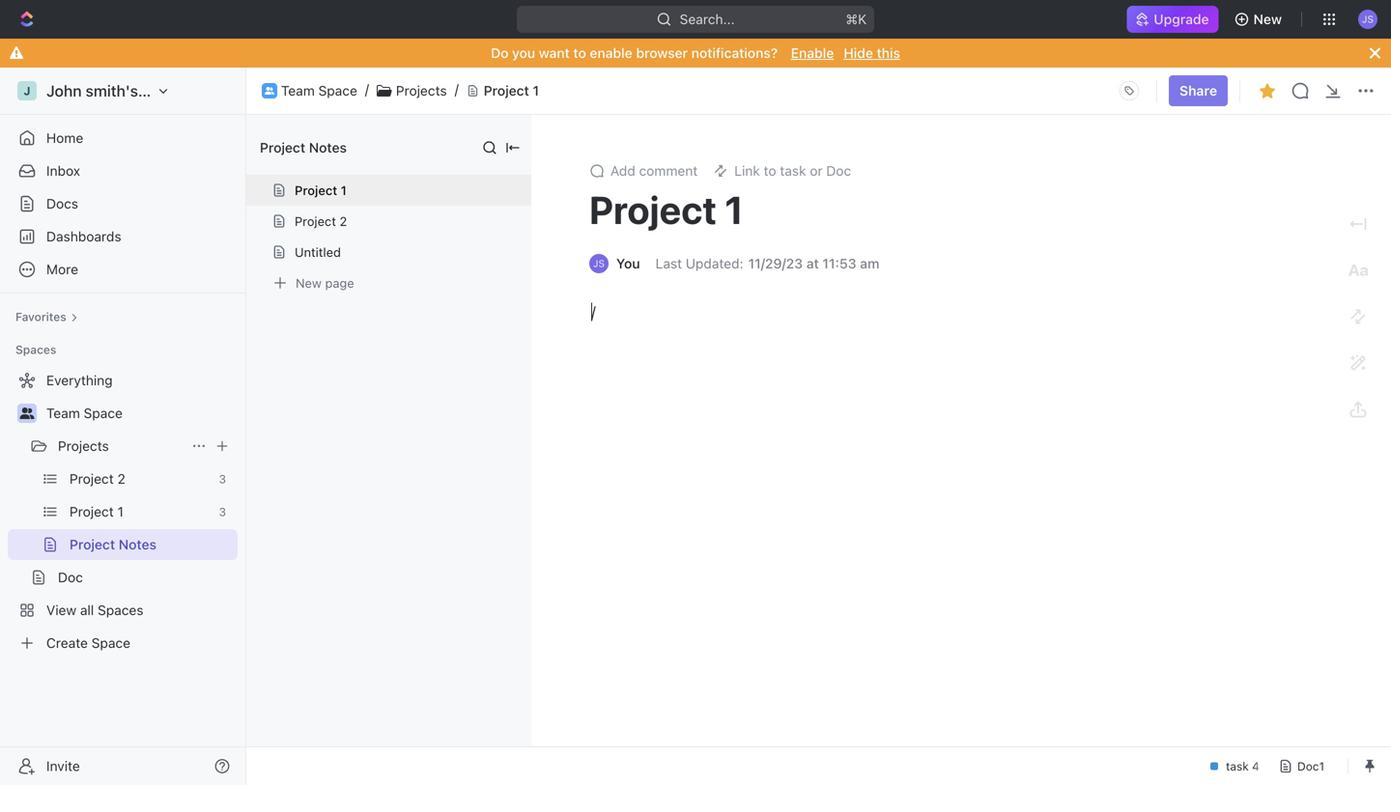 Task type: locate. For each thing, give the bounding box(es) containing it.
this
[[877, 45, 900, 61]]

1 horizontal spatial notes
[[309, 140, 347, 156]]

to
[[573, 45, 586, 61], [764, 163, 776, 179]]

you
[[616, 256, 640, 271]]

smith's
[[86, 82, 138, 100]]

team space inside tree
[[46, 405, 123, 421]]

3 right "project 2" link
[[219, 472, 226, 486]]

space down everything 'link'
[[84, 405, 123, 421]]

0 horizontal spatial team
[[46, 405, 80, 421]]

0 horizontal spatial to
[[573, 45, 586, 61]]

dropdown menu image
[[1114, 75, 1145, 106]]

projects link
[[396, 83, 447, 99], [58, 431, 184, 462]]

to right the want
[[573, 45, 586, 61]]

project 2 up project 1 link
[[70, 471, 125, 487]]

team space
[[281, 83, 357, 99], [46, 405, 123, 421]]

1 vertical spatial team space
[[46, 405, 123, 421]]

1
[[533, 83, 539, 99], [341, 183, 347, 198], [725, 187, 744, 232], [117, 504, 124, 520]]

11/29/23
[[748, 256, 803, 271]]

project 1 down "project 2" link
[[70, 504, 124, 520]]

3 up project notes link
[[219, 505, 226, 519]]

new left page
[[296, 276, 322, 290]]

spaces
[[15, 343, 56, 356], [98, 602, 143, 618]]

0 horizontal spatial doc
[[58, 569, 83, 585]]

enable
[[791, 45, 834, 61]]

team right user group icon
[[46, 405, 80, 421]]

0 vertical spatial team space
[[281, 83, 357, 99]]

doc
[[826, 163, 851, 179], [58, 569, 83, 585]]

share
[[1179, 83, 1217, 99]]

notifications?
[[691, 45, 778, 61]]

1 horizontal spatial spaces
[[98, 602, 143, 618]]

0 vertical spatial js
[[1362, 13, 1374, 24]]

3
[[219, 472, 226, 486], [219, 505, 226, 519]]

0 vertical spatial space
[[318, 83, 357, 99]]

2
[[340, 214, 347, 228], [117, 471, 125, 487]]

0 horizontal spatial team space
[[46, 405, 123, 421]]

space down view all spaces link
[[92, 635, 130, 651]]

1 horizontal spatial team
[[281, 83, 315, 99]]

1 vertical spatial doc
[[58, 569, 83, 585]]

add
[[611, 163, 635, 179]]

team space for user group image
[[281, 83, 357, 99]]

view
[[46, 602, 76, 618]]

2 3 from the top
[[219, 505, 226, 519]]

1 horizontal spatial project notes
[[260, 140, 347, 156]]

1 vertical spatial 2
[[117, 471, 125, 487]]

j
[[24, 84, 31, 98]]

1 down "project 2" link
[[117, 504, 124, 520]]

new for new
[[1254, 11, 1282, 27]]

team space down everything
[[46, 405, 123, 421]]

all
[[80, 602, 94, 618]]

0 vertical spatial doc
[[826, 163, 851, 179]]

1 vertical spatial project 2
[[70, 471, 125, 487]]

team inside tree
[[46, 405, 80, 421]]

john smith's workspace, , element
[[17, 81, 37, 100]]

project notes down project 1 link
[[70, 537, 156, 553]]

dashboards link
[[8, 221, 238, 252]]

new inside button
[[1254, 11, 1282, 27]]

to right link
[[764, 163, 776, 179]]

1 horizontal spatial js
[[1362, 13, 1374, 24]]

1 vertical spatial new
[[296, 276, 322, 290]]

hide
[[844, 45, 873, 61]]

js
[[1362, 13, 1374, 24], [593, 258, 605, 269]]

1 horizontal spatial 2
[[340, 214, 347, 228]]

1 vertical spatial projects link
[[58, 431, 184, 462]]

1 vertical spatial to
[[764, 163, 776, 179]]

1 horizontal spatial team space link
[[281, 83, 357, 99]]

to inside dropdown button
[[764, 163, 776, 179]]

do you want to enable browser notifications? enable hide this
[[491, 45, 900, 61]]

user group image
[[265, 87, 274, 94]]

0 horizontal spatial projects
[[58, 438, 109, 454]]

1 horizontal spatial project 2
[[295, 214, 347, 228]]

spaces down favorites
[[15, 343, 56, 356]]

1 vertical spatial space
[[84, 405, 123, 421]]

upgrade
[[1154, 11, 1209, 27]]

space
[[318, 83, 357, 99], [84, 405, 123, 421], [92, 635, 130, 651]]

sidebar navigation
[[0, 68, 250, 785]]

0 vertical spatial team
[[281, 83, 315, 99]]

spaces up create space link at the bottom
[[98, 602, 143, 618]]

1 horizontal spatial new
[[1254, 11, 1282, 27]]

0 vertical spatial team space link
[[281, 83, 357, 99]]

1 vertical spatial spaces
[[98, 602, 143, 618]]

1 vertical spatial projects
[[58, 438, 109, 454]]

docs
[[46, 196, 78, 212]]

0 horizontal spatial notes
[[119, 537, 156, 553]]

projects
[[396, 83, 447, 99], [58, 438, 109, 454]]

link to task or doc
[[734, 163, 851, 179]]

create
[[46, 635, 88, 651]]

untitled
[[295, 245, 341, 259]]

project notes
[[260, 140, 347, 156], [70, 537, 156, 553]]

new
[[1254, 11, 1282, 27], [296, 276, 322, 290]]

do
[[491, 45, 509, 61]]

1 horizontal spatial projects link
[[396, 83, 447, 99]]

project notes down user group image
[[260, 140, 347, 156]]

tree
[[8, 365, 238, 659]]

1 vertical spatial project notes
[[70, 537, 156, 553]]

0 horizontal spatial 2
[[117, 471, 125, 487]]

user group image
[[20, 408, 34, 419]]

0 horizontal spatial project 2
[[70, 471, 125, 487]]

0 horizontal spatial spaces
[[15, 343, 56, 356]]

1 horizontal spatial team space
[[281, 83, 357, 99]]

team right user group image
[[281, 83, 315, 99]]

2 vertical spatial space
[[92, 635, 130, 651]]

dashboards
[[46, 228, 121, 244]]

project notes inside tree
[[70, 537, 156, 553]]

tree containing everything
[[8, 365, 238, 659]]

0 vertical spatial new
[[1254, 11, 1282, 27]]

link to task or doc button
[[705, 157, 859, 185]]

0 vertical spatial projects
[[396, 83, 447, 99]]

2 up project 1 link
[[117, 471, 125, 487]]

0 horizontal spatial team space link
[[46, 398, 234, 429]]

team
[[281, 83, 315, 99], [46, 405, 80, 421]]

0 horizontal spatial projects link
[[58, 431, 184, 462]]

project 2 up untitled
[[295, 214, 347, 228]]

1 vertical spatial js
[[593, 258, 605, 269]]

doc right or
[[826, 163, 851, 179]]

project 2 inside tree
[[70, 471, 125, 487]]

1 vertical spatial 3
[[219, 505, 226, 519]]

project notes link
[[70, 529, 234, 560]]

project 1
[[484, 83, 539, 99], [295, 183, 347, 198], [589, 187, 744, 232], [70, 504, 124, 520]]

doc up view
[[58, 569, 83, 585]]

team space link down everything 'link'
[[46, 398, 234, 429]]

team space right user group image
[[281, 83, 357, 99]]

0 vertical spatial project notes
[[260, 140, 347, 156]]

0 vertical spatial 3
[[219, 472, 226, 486]]

team space link
[[281, 83, 357, 99], [46, 398, 234, 429]]

1 vertical spatial team
[[46, 405, 80, 421]]

0 horizontal spatial project notes
[[70, 537, 156, 553]]

space right user group image
[[318, 83, 357, 99]]

3 for 2
[[219, 472, 226, 486]]

browser
[[636, 45, 688, 61]]

0 vertical spatial to
[[573, 45, 586, 61]]

1 vertical spatial notes
[[119, 537, 156, 553]]

0 vertical spatial projects link
[[396, 83, 447, 99]]

1 horizontal spatial doc
[[826, 163, 851, 179]]

3 for 1
[[219, 505, 226, 519]]

project 1 inside tree
[[70, 504, 124, 520]]

2 up untitled
[[340, 214, 347, 228]]

1 3 from the top
[[219, 472, 226, 486]]

project
[[484, 83, 529, 99], [260, 140, 305, 156], [295, 183, 337, 198], [589, 187, 717, 232], [295, 214, 336, 228], [70, 471, 114, 487], [70, 504, 114, 520], [70, 537, 115, 553]]

1 horizontal spatial to
[[764, 163, 776, 179]]

0 horizontal spatial new
[[296, 276, 322, 290]]

john
[[46, 82, 82, 100]]

team space link right user group image
[[281, 83, 357, 99]]

/
[[591, 303, 596, 321]]

at
[[806, 256, 819, 271]]

new right the upgrade
[[1254, 11, 1282, 27]]

1 vertical spatial team space link
[[46, 398, 234, 429]]

project 2
[[295, 214, 347, 228], [70, 471, 125, 487]]

notes
[[309, 140, 347, 156], [119, 537, 156, 553]]

spaces inside tree
[[98, 602, 143, 618]]

js button
[[1353, 4, 1383, 35]]



Task type: describe. For each thing, give the bounding box(es) containing it.
1 horizontal spatial projects
[[396, 83, 447, 99]]

task
[[780, 163, 806, 179]]

project 1 down comment
[[589, 187, 744, 232]]

2 inside tree
[[117, 471, 125, 487]]

inbox
[[46, 163, 80, 179]]

comment
[[639, 163, 698, 179]]

home link
[[8, 123, 238, 154]]

0 vertical spatial notes
[[309, 140, 347, 156]]

create space
[[46, 635, 130, 651]]

space for user group icon team space link
[[84, 405, 123, 421]]

1 down link
[[725, 187, 744, 232]]

js inside dropdown button
[[1362, 13, 1374, 24]]

more
[[46, 261, 78, 277]]

enable
[[590, 45, 633, 61]]

view all spaces
[[46, 602, 143, 618]]

team space link for user group image
[[281, 83, 357, 99]]

0 vertical spatial project 2
[[295, 214, 347, 228]]

home
[[46, 130, 83, 146]]

last
[[656, 256, 682, 271]]

doc link
[[58, 562, 234, 593]]

invite
[[46, 758, 80, 774]]

new button
[[1227, 4, 1294, 35]]

page
[[325, 276, 354, 290]]

updated:
[[686, 256, 743, 271]]

or
[[810, 163, 823, 179]]

1 up untitled
[[341, 183, 347, 198]]

0 vertical spatial spaces
[[15, 343, 56, 356]]

doc inside dropdown button
[[826, 163, 851, 179]]

new page
[[296, 276, 354, 290]]

project 2 link
[[70, 464, 211, 495]]

team space link for user group icon
[[46, 398, 234, 429]]

link
[[734, 163, 760, 179]]

workspace
[[142, 82, 222, 100]]

doc inside tree
[[58, 569, 83, 585]]

tree inside 'sidebar' navigation
[[8, 365, 238, 659]]

0 horizontal spatial js
[[593, 258, 605, 269]]

projects inside tree
[[58, 438, 109, 454]]

space for user group image team space link
[[318, 83, 357, 99]]

docs link
[[8, 188, 238, 219]]

everything link
[[8, 365, 234, 396]]

0 vertical spatial 2
[[340, 214, 347, 228]]

upgrade link
[[1127, 6, 1219, 33]]

favorites
[[15, 310, 66, 324]]

space inside create space link
[[92, 635, 130, 651]]

1 down you
[[533, 83, 539, 99]]

create space link
[[8, 628, 234, 659]]

favorites button
[[8, 305, 86, 328]]

notes inside tree
[[119, 537, 156, 553]]

project 1 down do
[[484, 83, 539, 99]]

last updated: 11/29/23 at 11:53 am
[[656, 256, 879, 271]]

11:53
[[822, 256, 857, 271]]

view all spaces link
[[8, 595, 234, 626]]

everything
[[46, 372, 113, 388]]

1 inside tree
[[117, 504, 124, 520]]

project 1 link
[[70, 497, 211, 527]]

am
[[860, 256, 879, 271]]

team space for user group icon
[[46, 405, 123, 421]]

you
[[512, 45, 535, 61]]

⌘k
[[846, 11, 867, 27]]

add comment
[[611, 163, 698, 179]]

team for user group image
[[281, 83, 315, 99]]

john smith's workspace
[[46, 82, 222, 100]]

team for user group icon
[[46, 405, 80, 421]]

want
[[539, 45, 570, 61]]

inbox link
[[8, 156, 238, 186]]

project 1 up untitled
[[295, 183, 347, 198]]

new for new page
[[296, 276, 322, 290]]

search...
[[680, 11, 735, 27]]

more button
[[8, 254, 238, 285]]



Task type: vqa. For each thing, say whether or not it's contained in the screenshot.
top Doc
yes



